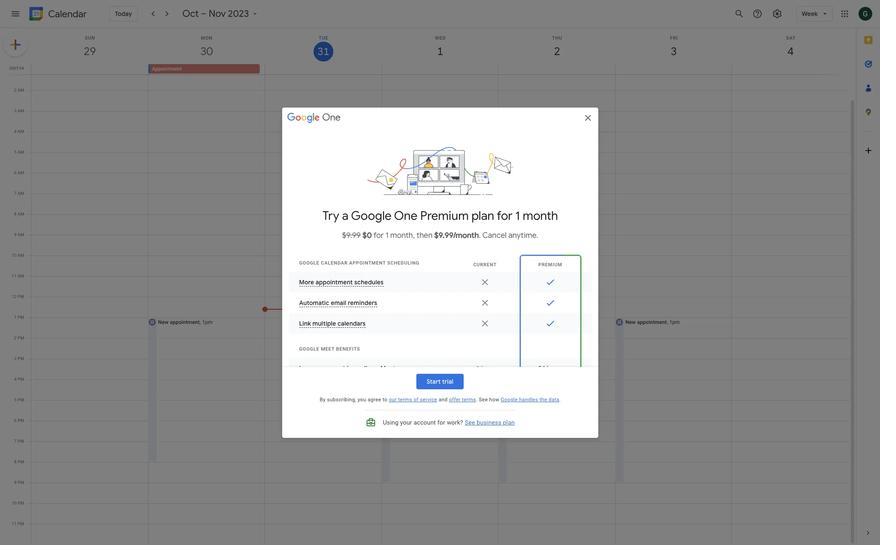 Task type: locate. For each thing, give the bounding box(es) containing it.
11
[[12, 274, 16, 278], [12, 522, 17, 526]]

1 10 from the top
[[12, 253, 16, 258]]

0 horizontal spatial appointment
[[170, 319, 200, 325]]

5 pm from the top
[[18, 377, 24, 382]]

1 4 from the top
[[14, 129, 16, 134]]

am up 12 pm
[[18, 274, 24, 278]]

2 2 from the top
[[14, 336, 17, 340]]

1 vertical spatial 9
[[14, 480, 17, 485]]

3 pm from the top
[[18, 336, 24, 340]]

2 horizontal spatial 1pm
[[670, 319, 680, 325]]

0 horizontal spatial ,
[[200, 319, 201, 325]]

11 pm from the top
[[18, 501, 24, 506]]

3 up 4 pm
[[14, 356, 17, 361]]

calendar element
[[28, 5, 87, 24]]

0 vertical spatial 9
[[14, 232, 16, 237]]

4
[[14, 129, 16, 134], [14, 377, 17, 382]]

am up 9 am
[[18, 212, 24, 216]]

appointment button
[[150, 64, 260, 74]]

10 am from the top
[[18, 274, 24, 278]]

12 pm
[[12, 294, 24, 299]]

cell
[[31, 49, 148, 545], [147, 49, 265, 545], [265, 49, 382, 545], [381, 49, 499, 545], [498, 49, 616, 545], [615, 49, 733, 545], [733, 49, 850, 545], [31, 64, 148, 74], [265, 64, 382, 74], [382, 64, 499, 74], [499, 64, 616, 74], [616, 64, 732, 74], [732, 64, 849, 74]]

5 pm
[[14, 398, 24, 402]]

5 for 5 pm
[[14, 398, 17, 402]]

gmt-04
[[9, 66, 24, 71]]

0 vertical spatial 5
[[14, 150, 16, 155]]

3
[[14, 108, 16, 113], [14, 356, 17, 361]]

1 vertical spatial 10
[[12, 501, 17, 506]]

0 vertical spatial 8
[[14, 212, 16, 216]]

3 down 2 am
[[14, 108, 16, 113]]

3 appointment from the left
[[637, 319, 667, 325]]

11 for 11 pm
[[12, 522, 17, 526]]

am up 7 am
[[18, 170, 24, 175]]

new appointment , 1pm
[[158, 319, 213, 325], [509, 319, 563, 325], [626, 319, 680, 325]]

2 10 from the top
[[12, 501, 17, 506]]

3 for 3 am
[[14, 108, 16, 113]]

1pm
[[202, 319, 213, 325], [553, 319, 563, 325], [670, 319, 680, 325]]

4 pm
[[14, 377, 24, 382]]

1 7 from the top
[[14, 191, 16, 196]]

1 vertical spatial 11
[[12, 522, 17, 526]]

0 vertical spatial 11
[[12, 274, 16, 278]]

1 vertical spatial 8
[[14, 460, 17, 464]]

am down "4 am"
[[18, 150, 24, 155]]

9 for 9 pm
[[14, 480, 17, 485]]

11 up 12
[[12, 274, 16, 278]]

1 new from the left
[[158, 319, 169, 325]]

4 up 5 am
[[14, 129, 16, 134]]

8
[[14, 212, 16, 216], [14, 460, 17, 464]]

8 pm from the top
[[18, 439, 24, 444]]

0 horizontal spatial new appointment , 1pm
[[158, 319, 213, 325]]

2 up 3 am on the top left of page
[[14, 88, 16, 93]]

appointment
[[170, 319, 200, 325], [521, 319, 550, 325], [637, 319, 667, 325]]

1 horizontal spatial new appointment , 1pm
[[509, 319, 563, 325]]

2 pm from the top
[[18, 315, 24, 320]]

7 down 6 am on the left of page
[[14, 191, 16, 196]]

3 am from the top
[[18, 129, 24, 134]]

1 horizontal spatial new
[[509, 319, 519, 325]]

tab list
[[857, 28, 881, 521]]

1 vertical spatial 6
[[14, 418, 17, 423]]

12 pm from the top
[[18, 522, 24, 526]]

9 for 9 am
[[14, 232, 16, 237]]

1 new appointment , 1pm from the left
[[158, 319, 213, 325]]

1 5 from the top
[[14, 150, 16, 155]]

5 down 4 pm
[[14, 398, 17, 402]]

4 for 4 am
[[14, 129, 16, 134]]

1 2 from the top
[[14, 88, 16, 93]]

12
[[12, 294, 17, 299]]

pm down '8 pm'
[[18, 480, 24, 485]]

8 up 9 pm at the bottom
[[14, 460, 17, 464]]

oct
[[182, 8, 199, 20]]

pm down 10 pm
[[18, 522, 24, 526]]

10 pm
[[12, 501, 24, 506]]

pm up 7 pm at the left of the page
[[18, 418, 24, 423]]

6 am from the top
[[18, 191, 24, 196]]

2 horizontal spatial appointment
[[637, 319, 667, 325]]

pm down 7 pm at the left of the page
[[18, 460, 24, 464]]

pm down 4 pm
[[18, 398, 24, 402]]

pm for 7 pm
[[18, 439, 24, 444]]

pm for 4 pm
[[18, 377, 24, 382]]

0 vertical spatial 2
[[14, 88, 16, 93]]

2 5 from the top
[[14, 398, 17, 402]]

pm for 8 pm
[[18, 460, 24, 464]]

1 appointment from the left
[[170, 319, 200, 325]]

gmt-
[[9, 66, 19, 71]]

0 vertical spatial 7
[[14, 191, 16, 196]]

2 am from the top
[[18, 108, 24, 113]]

1 am from the top
[[18, 88, 24, 93]]

6 for 6 am
[[14, 170, 16, 175]]

5 am from the top
[[18, 170, 24, 175]]

2 3 from the top
[[14, 356, 17, 361]]

am up 3 am on the top left of page
[[18, 88, 24, 93]]

0 vertical spatial 3
[[14, 108, 16, 113]]

5
[[14, 150, 16, 155], [14, 398, 17, 402]]

7
[[14, 191, 16, 196], [14, 439, 17, 444]]

1 vertical spatial 3
[[14, 356, 17, 361]]

1 vertical spatial 7
[[14, 439, 17, 444]]

2
[[14, 88, 16, 93], [14, 336, 17, 340]]

pm down 2 pm on the bottom left of the page
[[18, 356, 24, 361]]

10 up 11 pm
[[12, 501, 17, 506]]

pm for 12 pm
[[18, 294, 24, 299]]

0 horizontal spatial 1pm
[[202, 319, 213, 325]]

new
[[158, 319, 169, 325], [509, 319, 519, 325], [626, 319, 636, 325]]

6 pm from the top
[[18, 398, 24, 402]]

0 vertical spatial 4
[[14, 129, 16, 134]]

8 pm
[[14, 460, 24, 464]]

1 8 from the top
[[14, 212, 16, 216]]

2 new from the left
[[509, 319, 519, 325]]

9 up the 10 am
[[14, 232, 16, 237]]

6 for 6 pm
[[14, 418, 17, 423]]

10 up 11 am
[[12, 253, 16, 258]]

11 down 10 pm
[[12, 522, 17, 526]]

1 pm from the top
[[18, 294, 24, 299]]

pm down 9 pm at the bottom
[[18, 501, 24, 506]]

10
[[12, 253, 16, 258], [12, 501, 17, 506]]

3 1pm from the left
[[670, 319, 680, 325]]

1 horizontal spatial 1pm
[[553, 319, 563, 325]]

2 7 from the top
[[14, 439, 17, 444]]

am up 5 am
[[18, 129, 24, 134]]

9 pm from the top
[[18, 460, 24, 464]]

pm for 9 pm
[[18, 480, 24, 485]]

7 for 7 pm
[[14, 439, 17, 444]]

2 horizontal spatial new
[[626, 319, 636, 325]]

pm up 3 pm
[[18, 336, 24, 340]]

8 up 9 am
[[14, 212, 16, 216]]

2 9 from the top
[[14, 480, 17, 485]]

0 vertical spatial 10
[[12, 253, 16, 258]]

9 pm
[[14, 480, 24, 485]]

pm right 12
[[18, 294, 24, 299]]

7 am
[[14, 191, 24, 196]]

1 horizontal spatial appointment
[[521, 319, 550, 325]]

today
[[115, 10, 132, 18]]

2 am
[[14, 88, 24, 93]]

9 am from the top
[[18, 253, 24, 258]]

2 horizontal spatial new appointment , 1pm
[[626, 319, 680, 325]]

row
[[28, 49, 850, 545]]

nov
[[209, 8, 226, 20]]

am down 2 am
[[18, 108, 24, 113]]

7 for 7 am
[[14, 191, 16, 196]]

am down 8 am
[[18, 232, 24, 237]]

10 am
[[12, 253, 24, 258]]

6 up 7 pm at the left of the page
[[14, 418, 17, 423]]

row containing new appointment
[[28, 49, 850, 545]]

10 for 10 pm
[[12, 501, 17, 506]]

am down 9 am
[[18, 253, 24, 258]]

4 am from the top
[[18, 150, 24, 155]]

2 appointment from the left
[[521, 319, 550, 325]]

1 horizontal spatial ,
[[550, 319, 552, 325]]

5 down "4 am"
[[14, 150, 16, 155]]

6
[[14, 170, 16, 175], [14, 418, 17, 423]]

–
[[201, 8, 207, 20]]

4 pm from the top
[[18, 356, 24, 361]]

am for 5 am
[[18, 150, 24, 155]]

2 8 from the top
[[14, 460, 17, 464]]

pm
[[18, 294, 24, 299], [18, 315, 24, 320], [18, 336, 24, 340], [18, 356, 24, 361], [18, 377, 24, 382], [18, 398, 24, 402], [18, 418, 24, 423], [18, 439, 24, 444], [18, 460, 24, 464], [18, 480, 24, 485], [18, 501, 24, 506], [18, 522, 24, 526]]

1 6 from the top
[[14, 170, 16, 175]]

1 11 from the top
[[12, 274, 16, 278]]

8 for 8 pm
[[14, 460, 17, 464]]

7 down 6 pm
[[14, 439, 17, 444]]

7 am from the top
[[18, 212, 24, 216]]

pm down 6 pm
[[18, 439, 24, 444]]

am
[[18, 88, 24, 93], [18, 108, 24, 113], [18, 129, 24, 134], [18, 150, 24, 155], [18, 170, 24, 175], [18, 191, 24, 196], [18, 212, 24, 216], [18, 232, 24, 237], [18, 253, 24, 258], [18, 274, 24, 278]]

1 9 from the top
[[14, 232, 16, 237]]

am for 11 am
[[18, 274, 24, 278]]

6 up 7 am
[[14, 170, 16, 175]]

1 vertical spatial 5
[[14, 398, 17, 402]]

am down 6 am on the left of page
[[18, 191, 24, 196]]

0 vertical spatial 6
[[14, 170, 16, 175]]

9 up 10 pm
[[14, 480, 17, 485]]

2 11 from the top
[[12, 522, 17, 526]]

4 up '5 pm'
[[14, 377, 17, 382]]

,
[[200, 319, 201, 325], [550, 319, 552, 325], [667, 319, 668, 325]]

1 3 from the top
[[14, 108, 16, 113]]

2 down 1
[[14, 336, 17, 340]]

8 am from the top
[[18, 232, 24, 237]]

10 pm from the top
[[18, 480, 24, 485]]

pm up '5 pm'
[[18, 377, 24, 382]]

pm right 1
[[18, 315, 24, 320]]

2 horizontal spatial ,
[[667, 319, 668, 325]]

2 6 from the top
[[14, 418, 17, 423]]

1 vertical spatial 2
[[14, 336, 17, 340]]

grid
[[0, 28, 856, 545]]

pm for 2 pm
[[18, 336, 24, 340]]

pm for 5 pm
[[18, 398, 24, 402]]

4 for 4 pm
[[14, 377, 17, 382]]

2 4 from the top
[[14, 377, 17, 382]]

5 for 5 am
[[14, 150, 16, 155]]

1 vertical spatial 4
[[14, 377, 17, 382]]

0 horizontal spatial new
[[158, 319, 169, 325]]

9
[[14, 232, 16, 237], [14, 480, 17, 485]]

today button
[[109, 6, 138, 22]]

7 pm from the top
[[18, 418, 24, 423]]



Task type: describe. For each thing, give the bounding box(es) containing it.
am for 8 am
[[18, 212, 24, 216]]

6 pm
[[14, 418, 24, 423]]

1
[[14, 315, 17, 320]]

2 pm
[[14, 336, 24, 340]]

2 new appointment , 1pm from the left
[[509, 319, 563, 325]]

2 for 2 am
[[14, 88, 16, 93]]

2023
[[228, 8, 249, 20]]

am for 2 am
[[18, 88, 24, 93]]

3 pm
[[14, 356, 24, 361]]

7 pm
[[14, 439, 24, 444]]

4 am
[[14, 129, 24, 134]]

9 am
[[14, 232, 24, 237]]

8 for 8 am
[[14, 212, 16, 216]]

am for 3 am
[[18, 108, 24, 113]]

grid containing appointment
[[0, 28, 856, 545]]

3 new appointment , 1pm from the left
[[626, 319, 680, 325]]

am for 10 am
[[18, 253, 24, 258]]

am for 6 am
[[18, 170, 24, 175]]

pm for 1 pm
[[18, 315, 24, 320]]

pm for 6 pm
[[18, 418, 24, 423]]

1 , from the left
[[200, 319, 201, 325]]

pm for 11 pm
[[18, 522, 24, 526]]

2 for 2 pm
[[14, 336, 17, 340]]

1 pm
[[14, 315, 24, 320]]

oct – nov 2023
[[182, 8, 249, 20]]

oct – nov 2023 button
[[179, 8, 263, 20]]

11 pm
[[12, 522, 24, 526]]

pm for 10 pm
[[18, 501, 24, 506]]

3 for 3 pm
[[14, 356, 17, 361]]

1 1pm from the left
[[202, 319, 213, 325]]

11 am
[[12, 274, 24, 278]]

am for 9 am
[[18, 232, 24, 237]]

2 , from the left
[[550, 319, 552, 325]]

04
[[19, 66, 24, 71]]

3 am
[[14, 108, 24, 113]]

calendar
[[48, 8, 87, 20]]

am for 7 am
[[18, 191, 24, 196]]

8 am
[[14, 212, 24, 216]]

2 1pm from the left
[[553, 319, 563, 325]]

appointment row
[[28, 64, 856, 74]]

5 am
[[14, 150, 24, 155]]

3 , from the left
[[667, 319, 668, 325]]

6 am
[[14, 170, 24, 175]]

pm for 3 pm
[[18, 356, 24, 361]]

am for 4 am
[[18, 129, 24, 134]]

3 new from the left
[[626, 319, 636, 325]]

appointment
[[152, 66, 182, 72]]

calendar heading
[[46, 8, 87, 20]]

10 for 10 am
[[12, 253, 16, 258]]

11 for 11 am
[[12, 274, 16, 278]]



Task type: vqa. For each thing, say whether or not it's contained in the screenshot.
'6' to the top
yes



